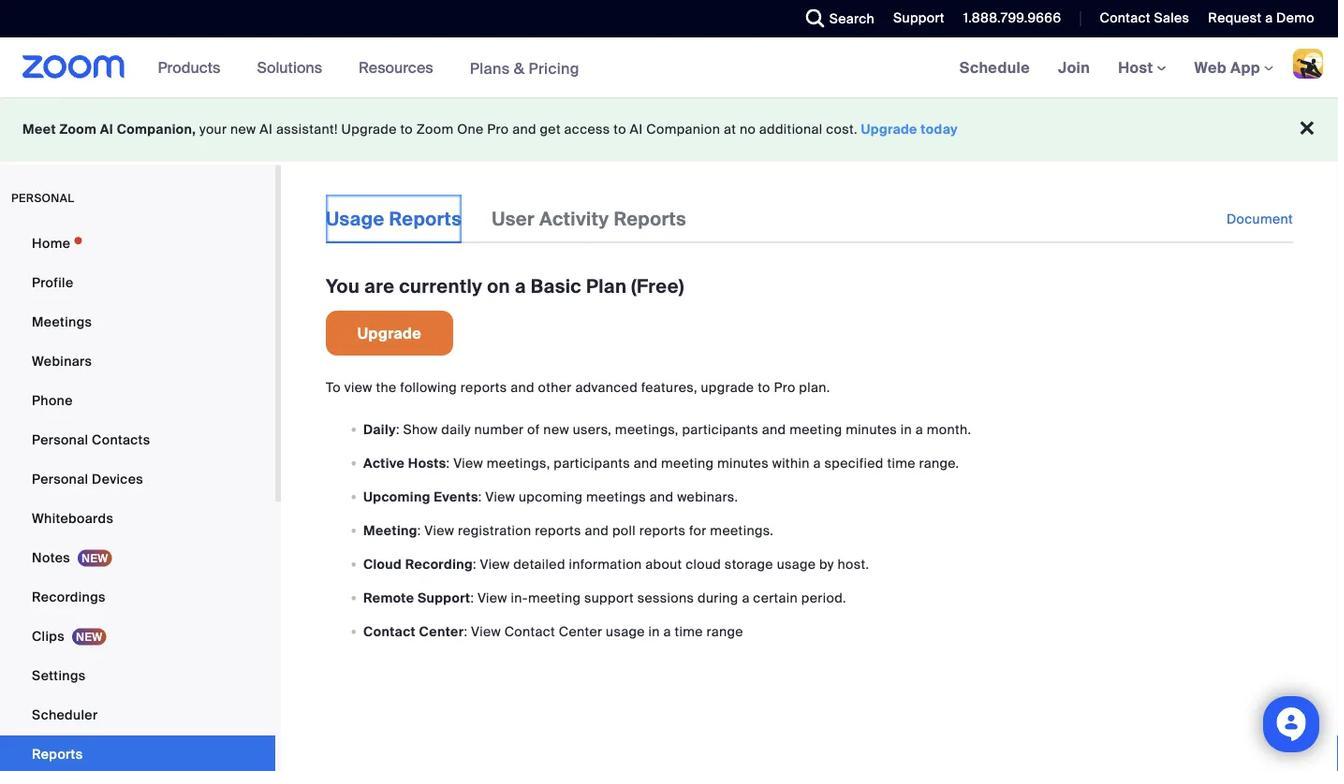 Task type: describe. For each thing, give the bounding box(es) containing it.
one
[[457, 121, 484, 138]]

contact for contact center : view contact center usage in a time range
[[363, 623, 416, 641]]

basic
[[531, 274, 582, 298]]

2 horizontal spatial reports
[[639, 522, 686, 539]]

pricing
[[529, 58, 580, 78]]

view for support
[[478, 590, 507, 607]]

user
[[492, 207, 535, 231]]

plan
[[586, 274, 627, 298]]

upgrade right cost.
[[861, 121, 918, 138]]

profile picture image
[[1293, 49, 1323, 79]]

personal contacts
[[32, 431, 150, 449]]

demo
[[1277, 9, 1315, 27]]

1 horizontal spatial contact
[[504, 623, 555, 641]]

contact sales
[[1100, 9, 1190, 27]]

number
[[474, 421, 524, 438]]

plans
[[470, 58, 510, 78]]

personal for personal contacts
[[32, 431, 88, 449]]

request
[[1209, 9, 1262, 27]]

recordings
[[32, 589, 106, 606]]

about
[[646, 556, 682, 573]]

and left other
[[511, 379, 535, 397]]

: for events
[[478, 488, 482, 506]]

new inside meet zoom ai companion, footer
[[230, 121, 256, 138]]

search
[[830, 10, 875, 27]]

host.
[[838, 556, 869, 573]]

specified
[[825, 455, 884, 472]]

tabs of report home tab list
[[326, 195, 717, 244]]

support
[[584, 590, 634, 607]]

upcoming
[[363, 488, 431, 506]]

at
[[724, 121, 736, 138]]

0 vertical spatial participants
[[682, 421, 759, 438]]

user activity reports link
[[492, 195, 687, 244]]

daily
[[363, 421, 396, 438]]

period.
[[802, 590, 847, 607]]

0 vertical spatial usage
[[777, 556, 816, 573]]

daily : show daily number of new users, meetings, participants and meeting minutes in a month.
[[363, 421, 972, 438]]

host button
[[1118, 58, 1167, 77]]

0 vertical spatial support
[[894, 9, 945, 27]]

1.888.799.9666
[[964, 9, 1062, 27]]

0 vertical spatial in
[[901, 421, 912, 438]]

: left show
[[396, 421, 400, 438]]

sessions
[[638, 590, 694, 607]]

personal devices
[[32, 471, 143, 488]]

reports for following
[[461, 379, 507, 397]]

remote
[[363, 590, 414, 607]]

webinars
[[32, 353, 92, 370]]

1 vertical spatial meeting
[[661, 455, 714, 472]]

settings
[[32, 667, 86, 685]]

0 horizontal spatial meetings,
[[487, 455, 550, 472]]

a right within
[[813, 455, 821, 472]]

whiteboards link
[[0, 500, 275, 538]]

1 vertical spatial new
[[544, 421, 569, 438]]

notes link
[[0, 539, 275, 577]]

3 ai from the left
[[630, 121, 643, 138]]

no
[[740, 121, 756, 138]]

: up recording
[[418, 522, 421, 539]]

search button
[[792, 0, 880, 37]]

month.
[[927, 421, 972, 438]]

by
[[820, 556, 834, 573]]

1 vertical spatial support
[[418, 590, 471, 607]]

contact center : view contact center usage in a time range
[[363, 623, 743, 641]]

meetings navigation
[[946, 37, 1338, 99]]

0 vertical spatial meetings,
[[615, 421, 679, 438]]

upgrade down product information navigation
[[341, 121, 397, 138]]

profile
[[32, 274, 73, 291]]

of
[[527, 421, 540, 438]]

meet zoom ai companion, footer
[[0, 97, 1338, 162]]

1 horizontal spatial minutes
[[846, 421, 897, 438]]

contacts
[[92, 431, 150, 449]]

detailed
[[513, 556, 565, 573]]

meeting
[[363, 522, 418, 539]]

and down active hosts : view meetings, participants and meeting minutes within a specified time range.
[[650, 488, 674, 506]]

reports inside reports link
[[32, 746, 83, 763]]

solutions button
[[257, 37, 331, 97]]

recording
[[405, 556, 473, 573]]

0 horizontal spatial to
[[400, 121, 413, 138]]

cloud
[[363, 556, 402, 573]]

meetings link
[[0, 303, 275, 341]]

reports link
[[0, 736, 275, 772]]

users,
[[573, 421, 612, 438]]

0 vertical spatial meeting
[[790, 421, 842, 438]]

2 center from the left
[[559, 623, 603, 641]]

view for events
[[485, 488, 515, 506]]

view for center
[[471, 623, 501, 641]]

usage
[[326, 207, 385, 231]]

daily
[[441, 421, 471, 438]]

a left demo
[[1265, 9, 1273, 27]]

active hosts : view meetings, participants and meeting minutes within a specified time range.
[[363, 455, 959, 472]]

for
[[689, 522, 707, 539]]

poll
[[612, 522, 636, 539]]

reports for registration
[[535, 522, 581, 539]]

reports inside the user activity reports 'link'
[[614, 207, 687, 231]]

are
[[364, 274, 395, 298]]

hosts
[[408, 455, 446, 472]]

other
[[538, 379, 572, 397]]

request a demo
[[1209, 9, 1315, 27]]

1 vertical spatial in
[[649, 623, 660, 641]]

companion,
[[117, 121, 196, 138]]

(free)
[[631, 274, 684, 298]]

to view the following reports and other advanced features, upgrade to pro plan.
[[326, 379, 830, 397]]

meetings.
[[710, 522, 774, 539]]

currently
[[399, 274, 483, 298]]

banner containing products
[[0, 37, 1338, 99]]

upcoming events : view upcoming meetings and webinars.
[[363, 488, 738, 506]]

show
[[403, 421, 438, 438]]

meet zoom ai companion, your new ai assistant! upgrade to zoom one pro and get access to ai companion at no additional cost. upgrade today
[[22, 121, 958, 138]]

on
[[487, 274, 510, 298]]

view for recording
[[480, 556, 510, 573]]

home link
[[0, 225, 275, 262]]

within
[[772, 455, 810, 472]]

companion
[[646, 121, 720, 138]]

meetings
[[586, 488, 646, 506]]

a down sessions
[[664, 623, 671, 641]]



Task type: locate. For each thing, give the bounding box(es) containing it.
0 horizontal spatial zoom
[[59, 121, 97, 138]]

recordings link
[[0, 579, 275, 616]]

during
[[698, 590, 739, 607]]

today
[[921, 121, 958, 138]]

cloud
[[686, 556, 721, 573]]

reports down upcoming events : view upcoming meetings and webinars.
[[535, 522, 581, 539]]

in down sessions
[[649, 623, 660, 641]]

meeting up contact center : view contact center usage in a time range
[[528, 590, 581, 607]]

products
[[158, 58, 220, 77]]

products button
[[158, 37, 229, 97]]

1 horizontal spatial pro
[[774, 379, 796, 397]]

1 personal from the top
[[32, 431, 88, 449]]

join
[[1058, 58, 1090, 77]]

upgrade button
[[326, 311, 453, 356]]

upgrade today link
[[861, 121, 958, 138]]

sales
[[1154, 9, 1190, 27]]

support right the search on the right
[[894, 9, 945, 27]]

1 horizontal spatial support
[[894, 9, 945, 27]]

and left poll
[[585, 522, 609, 539]]

resources button
[[359, 37, 442, 97]]

resources
[[359, 58, 433, 77]]

webinars link
[[0, 343, 275, 380]]

2 horizontal spatial reports
[[614, 207, 687, 231]]

personal menu menu
[[0, 225, 275, 772]]

user activity reports
[[492, 207, 687, 231]]

a right during
[[742, 590, 750, 607]]

document
[[1227, 210, 1293, 228]]

view up recording
[[425, 522, 454, 539]]

:
[[396, 421, 400, 438], [446, 455, 450, 472], [478, 488, 482, 506], [418, 522, 421, 539], [473, 556, 477, 573], [471, 590, 474, 607], [464, 623, 468, 641]]

reports up currently
[[389, 207, 462, 231]]

time left range.
[[887, 455, 916, 472]]

usage down support
[[606, 623, 645, 641]]

and down 'daily : show daily number of new users, meetings, participants and meeting minutes in a month.'
[[634, 455, 658, 472]]

scheduler
[[32, 707, 98, 724]]

upgrade inside "button"
[[358, 324, 422, 343]]

range
[[707, 623, 743, 641]]

product information navigation
[[144, 37, 594, 99]]

contact down remote
[[363, 623, 416, 641]]

1 horizontal spatial ai
[[260, 121, 273, 138]]

upgrade
[[341, 121, 397, 138], [861, 121, 918, 138], [358, 324, 422, 343]]

meeting down plan.
[[790, 421, 842, 438]]

webinars.
[[677, 488, 738, 506]]

1 horizontal spatial usage
[[777, 556, 816, 573]]

additional
[[759, 121, 823, 138]]

banner
[[0, 37, 1338, 99]]

1 horizontal spatial reports
[[389, 207, 462, 231]]

: for recording
[[473, 556, 477, 573]]

1 ai from the left
[[100, 121, 113, 138]]

1 horizontal spatial center
[[559, 623, 603, 641]]

ai left assistant!
[[260, 121, 273, 138]]

2 ai from the left
[[260, 121, 273, 138]]

0 vertical spatial time
[[887, 455, 916, 472]]

: for hosts
[[446, 455, 450, 472]]

center down recording
[[419, 623, 464, 641]]

upcoming
[[519, 488, 583, 506]]

1 horizontal spatial meeting
[[661, 455, 714, 472]]

support link
[[880, 0, 950, 37], [894, 9, 945, 27]]

events
[[434, 488, 478, 506]]

view left in-
[[478, 590, 507, 607]]

0 horizontal spatial time
[[675, 623, 703, 641]]

1 vertical spatial time
[[675, 623, 703, 641]]

reports up about
[[639, 522, 686, 539]]

0 horizontal spatial pro
[[487, 121, 509, 138]]

center
[[419, 623, 464, 641], [559, 623, 603, 641]]

0 horizontal spatial new
[[230, 121, 256, 138]]

0 horizontal spatial contact
[[363, 623, 416, 641]]

0 vertical spatial minutes
[[846, 421, 897, 438]]

and inside meet zoom ai companion, footer
[[513, 121, 537, 138]]

meeting
[[790, 421, 842, 438], [661, 455, 714, 472], [528, 590, 581, 607]]

your
[[200, 121, 227, 138]]

contact down in-
[[504, 623, 555, 641]]

pro right one
[[487, 121, 509, 138]]

home
[[32, 235, 71, 252]]

advanced
[[576, 379, 638, 397]]

zoom left one
[[417, 121, 454, 138]]

pro inside meet zoom ai companion, footer
[[487, 121, 509, 138]]

phone link
[[0, 382, 275, 420]]

and left get
[[513, 121, 537, 138]]

view for hosts
[[453, 455, 483, 472]]

reports up (free)
[[614, 207, 687, 231]]

contact for contact sales
[[1100, 9, 1151, 27]]

: for support
[[471, 590, 474, 607]]

1 horizontal spatial to
[[614, 121, 626, 138]]

0 horizontal spatial reports
[[32, 746, 83, 763]]

clips link
[[0, 618, 275, 656]]

range.
[[919, 455, 959, 472]]

personal inside personal devices link
[[32, 471, 88, 488]]

2 horizontal spatial meeting
[[790, 421, 842, 438]]

support down recording
[[418, 590, 471, 607]]

2 horizontal spatial to
[[758, 379, 771, 397]]

assistant!
[[276, 121, 338, 138]]

in left month.
[[901, 421, 912, 438]]

schedule
[[960, 58, 1030, 77]]

1 vertical spatial usage
[[606, 623, 645, 641]]

support
[[894, 9, 945, 27], [418, 590, 471, 607]]

1 horizontal spatial reports
[[535, 522, 581, 539]]

1 vertical spatial participants
[[554, 455, 630, 472]]

new
[[230, 121, 256, 138], [544, 421, 569, 438]]

0 horizontal spatial minutes
[[717, 455, 769, 472]]

1 vertical spatial personal
[[32, 471, 88, 488]]

the
[[376, 379, 397, 397]]

ai left companion
[[630, 121, 643, 138]]

to right 'upgrade'
[[758, 379, 771, 397]]

ai left the companion, on the top of page
[[100, 121, 113, 138]]

: up registration
[[478, 488, 482, 506]]

to
[[400, 121, 413, 138], [614, 121, 626, 138], [758, 379, 771, 397]]

features,
[[641, 379, 698, 397]]

0 horizontal spatial support
[[418, 590, 471, 607]]

registration
[[458, 522, 531, 539]]

web
[[1195, 58, 1227, 77]]

meeting down 'daily : show daily number of new users, meetings, participants and meeting minutes in a month.'
[[661, 455, 714, 472]]

zoom logo image
[[22, 55, 125, 79]]

app
[[1231, 58, 1261, 77]]

zoom right "meet"
[[59, 121, 97, 138]]

usage left by
[[777, 556, 816, 573]]

0 horizontal spatial center
[[419, 623, 464, 641]]

whiteboards
[[32, 510, 113, 527]]

0 horizontal spatial reports
[[461, 379, 507, 397]]

personal inside the personal contacts link
[[32, 431, 88, 449]]

1 center from the left
[[419, 623, 464, 641]]

in
[[901, 421, 912, 438], [649, 623, 660, 641]]

to right "access"
[[614, 121, 626, 138]]

2 personal from the top
[[32, 471, 88, 488]]

1.888.799.9666 button
[[950, 0, 1066, 37], [964, 9, 1062, 27]]

0 vertical spatial personal
[[32, 431, 88, 449]]

document link
[[1227, 195, 1293, 244]]

minutes left within
[[717, 455, 769, 472]]

: left in-
[[471, 590, 474, 607]]

notes
[[32, 549, 70, 567]]

view
[[344, 379, 373, 397]]

upgrade down are
[[358, 324, 422, 343]]

active
[[363, 455, 405, 472]]

time
[[887, 455, 916, 472], [675, 623, 703, 641]]

join link
[[1044, 37, 1104, 97]]

1 vertical spatial minutes
[[717, 455, 769, 472]]

0 vertical spatial new
[[230, 121, 256, 138]]

0 horizontal spatial participants
[[554, 455, 630, 472]]

time left range
[[675, 623, 703, 641]]

a left month.
[[916, 421, 923, 438]]

: down recording
[[464, 623, 468, 641]]

view down recording
[[471, 623, 501, 641]]

a right on
[[515, 274, 526, 298]]

2 horizontal spatial ai
[[630, 121, 643, 138]]

0 horizontal spatial usage
[[606, 623, 645, 641]]

plans & pricing link
[[470, 58, 580, 78], [470, 58, 580, 78]]

reports down scheduler
[[32, 746, 83, 763]]

to down resources dropdown button at the left top of page
[[400, 121, 413, 138]]

1 horizontal spatial zoom
[[417, 121, 454, 138]]

1 vertical spatial meetings,
[[487, 455, 550, 472]]

: for center
[[464, 623, 468, 641]]

usage reports
[[326, 207, 462, 231]]

view down registration
[[480, 556, 510, 573]]

usage
[[777, 556, 816, 573], [606, 623, 645, 641]]

cloud recording : view detailed information about cloud storage usage by host.
[[363, 556, 869, 573]]

participants
[[682, 421, 759, 438], [554, 455, 630, 472]]

0 horizontal spatial meeting
[[528, 590, 581, 607]]

1 vertical spatial pro
[[774, 379, 796, 397]]

view up registration
[[485, 488, 515, 506]]

center down remote support : view in-meeting support sessions during a certain period.
[[559, 623, 603, 641]]

view
[[453, 455, 483, 472], [485, 488, 515, 506], [425, 522, 454, 539], [480, 556, 510, 573], [478, 590, 507, 607], [471, 623, 501, 641]]

personal for personal devices
[[32, 471, 88, 488]]

2 vertical spatial meeting
[[528, 590, 581, 607]]

host
[[1118, 58, 1157, 77]]

scheduler link
[[0, 697, 275, 734]]

2 zoom from the left
[[417, 121, 454, 138]]

solutions
[[257, 58, 322, 77]]

1 horizontal spatial meetings,
[[615, 421, 679, 438]]

1 horizontal spatial new
[[544, 421, 569, 438]]

1 horizontal spatial time
[[887, 455, 916, 472]]

participants down users,
[[554, 455, 630, 472]]

reports up number at the bottom left of the page
[[461, 379, 507, 397]]

reports inside usage reports link
[[389, 207, 462, 231]]

&
[[514, 58, 525, 78]]

0 vertical spatial pro
[[487, 121, 509, 138]]

contact left 'sales'
[[1100, 9, 1151, 27]]

view down daily on the bottom left
[[453, 455, 483, 472]]

following
[[400, 379, 457, 397]]

1 zoom from the left
[[59, 121, 97, 138]]

web app
[[1195, 58, 1261, 77]]

a
[[1265, 9, 1273, 27], [515, 274, 526, 298], [916, 421, 923, 438], [813, 455, 821, 472], [742, 590, 750, 607], [664, 623, 671, 641]]

meetings
[[32, 313, 92, 331]]

personal devices link
[[0, 461, 275, 498]]

request a demo link
[[1194, 0, 1338, 37], [1209, 9, 1315, 27]]

0 horizontal spatial in
[[649, 623, 660, 641]]

participants down 'upgrade'
[[682, 421, 759, 438]]

minutes up specified
[[846, 421, 897, 438]]

you
[[326, 274, 360, 298]]

cost.
[[826, 121, 858, 138]]

personal
[[11, 191, 74, 206]]

2 horizontal spatial contact
[[1100, 9, 1151, 27]]

storage
[[725, 556, 774, 573]]

: down registration
[[473, 556, 477, 573]]

plans & pricing
[[470, 58, 580, 78]]

1 horizontal spatial participants
[[682, 421, 759, 438]]

: up events
[[446, 455, 450, 472]]

you are currently on a basic plan (free)
[[326, 274, 684, 298]]

schedule link
[[946, 37, 1044, 97]]

upgrade
[[701, 379, 754, 397]]

meetings, down the of in the left bottom of the page
[[487, 455, 550, 472]]

new right the of in the left bottom of the page
[[544, 421, 569, 438]]

0 horizontal spatial ai
[[100, 121, 113, 138]]

pro left plan.
[[774, 379, 796, 397]]

1 horizontal spatial in
[[901, 421, 912, 438]]

new right your
[[230, 121, 256, 138]]

personal up whiteboards
[[32, 471, 88, 488]]

personal down phone
[[32, 431, 88, 449]]

and up within
[[762, 421, 786, 438]]

ai
[[100, 121, 113, 138], [260, 121, 273, 138], [630, 121, 643, 138]]

meetings,
[[615, 421, 679, 438], [487, 455, 550, 472]]

meetings, up active hosts : view meetings, participants and meeting minutes within a specified time range.
[[615, 421, 679, 438]]



Task type: vqa. For each thing, say whether or not it's contained in the screenshot.
1.888.799.9666
yes



